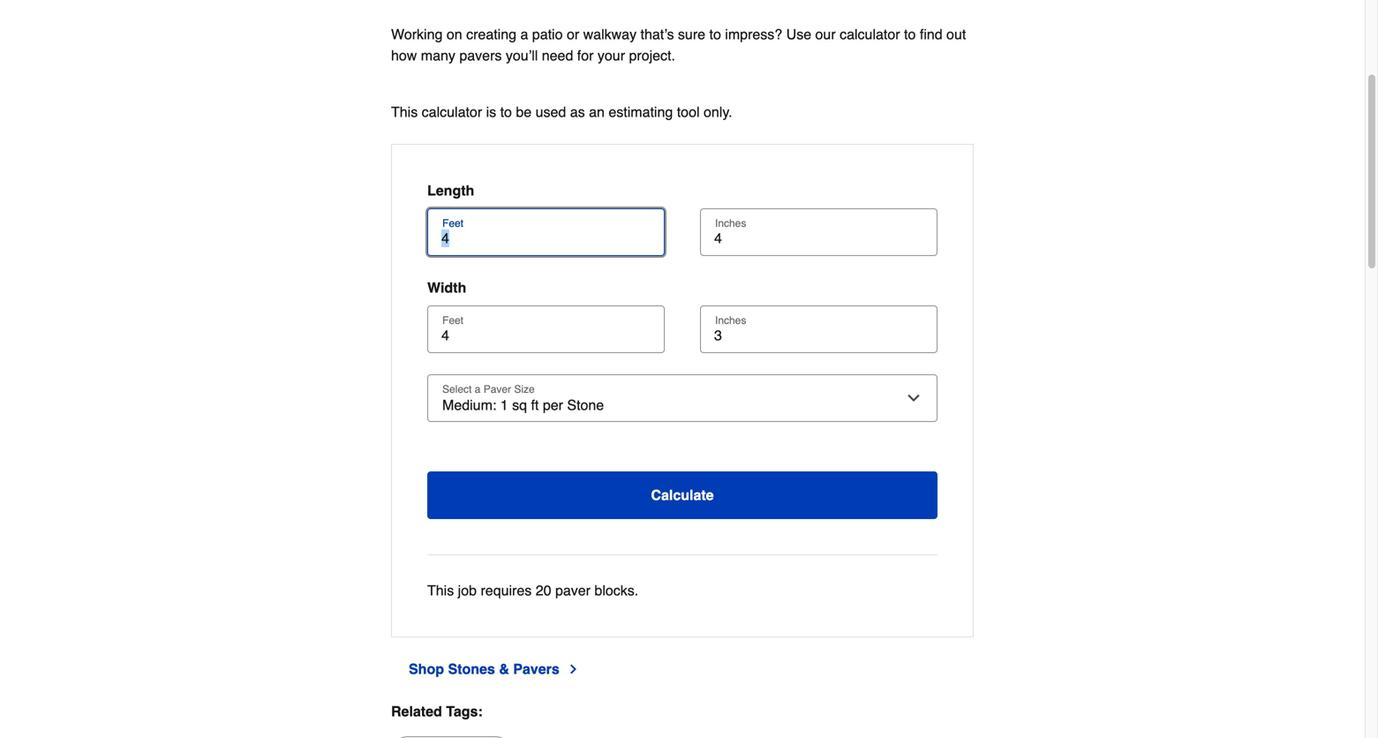 Task type: vqa. For each thing, say whether or not it's contained in the screenshot.
$
no



Task type: locate. For each thing, give the bounding box(es) containing it.
2 horizontal spatial to
[[904, 26, 916, 42]]

you'll
[[506, 47, 538, 64]]

width inches text field
[[707, 327, 931, 344]]

as
[[570, 104, 585, 120]]

this for this calculator is to be used as an estimating tool only.
[[391, 104, 418, 120]]

many
[[421, 47, 456, 64]]

this for this job requires 20 paver blocks.
[[427, 582, 454, 599]]

calculate
[[651, 487, 714, 503]]

to right the sure
[[710, 26, 721, 42]]

your
[[598, 47, 625, 64]]

or
[[567, 26, 580, 42]]

on
[[447, 26, 462, 42]]

used
[[536, 104, 566, 120]]

0 vertical spatial this
[[391, 104, 418, 120]]

0 horizontal spatial this
[[391, 104, 418, 120]]

1 horizontal spatial calculator
[[840, 26, 901, 42]]

project.
[[629, 47, 676, 64]]

for
[[577, 47, 594, 64]]

tool
[[677, 104, 700, 120]]

sure
[[678, 26, 706, 42]]

shop
[[409, 661, 444, 677]]

an
[[589, 104, 605, 120]]

be
[[516, 104, 532, 120]]

this calculator is to be used as an estimating tool only.
[[391, 104, 733, 120]]

1 vertical spatial calculator
[[422, 104, 482, 120]]

our
[[816, 26, 836, 42]]

to left find
[[904, 26, 916, 42]]

use
[[787, 26, 812, 42]]

calculator
[[840, 26, 901, 42], [422, 104, 482, 120]]

calculator left is
[[422, 104, 482, 120]]

this
[[391, 104, 418, 120], [427, 582, 454, 599]]

need
[[542, 47, 574, 64]]

to
[[710, 26, 721, 42], [904, 26, 916, 42], [500, 104, 512, 120]]

stones
[[448, 661, 495, 677]]

0 horizontal spatial calculator
[[422, 104, 482, 120]]

0 vertical spatial calculator
[[840, 26, 901, 42]]

1 vertical spatial this
[[427, 582, 454, 599]]

working
[[391, 26, 443, 42]]

requires
[[481, 582, 532, 599]]

length feet text field
[[435, 230, 658, 247]]

this left job
[[427, 582, 454, 599]]

1 horizontal spatial this
[[427, 582, 454, 599]]

calculator right the our
[[840, 26, 901, 42]]

this job requires 20 paver blocks.
[[427, 582, 639, 599]]

related tags:
[[391, 703, 483, 720]]

to right is
[[500, 104, 512, 120]]

width feet text field
[[435, 327, 658, 344]]

this down "how"
[[391, 104, 418, 120]]

length inches text field
[[707, 230, 931, 247]]

shop stones & pavers
[[409, 661, 560, 677]]

shop stones & pavers link
[[409, 659, 581, 680]]

width
[[427, 280, 467, 296]]



Task type: describe. For each thing, give the bounding box(es) containing it.
20
[[536, 582, 552, 599]]

a
[[521, 26, 528, 42]]

related
[[391, 703, 442, 720]]

creating
[[466, 26, 517, 42]]

&
[[499, 661, 509, 677]]

find
[[920, 26, 943, 42]]

calculate button
[[427, 472, 938, 519]]

patio
[[532, 26, 563, 42]]

1 horizontal spatial to
[[710, 26, 721, 42]]

impress?
[[725, 26, 783, 42]]

how
[[391, 47, 417, 64]]

job
[[458, 582, 477, 599]]

calculator inside working on creating a patio or walkway that's sure to impress? use our calculator to find out how many pavers you'll need for your project.
[[840, 26, 901, 42]]

0 horizontal spatial to
[[500, 104, 512, 120]]

pavers
[[460, 47, 502, 64]]

estimating
[[609, 104, 673, 120]]

walkway
[[583, 26, 637, 42]]

pavers
[[513, 661, 560, 677]]

working on creating a patio or walkway that's sure to impress? use our calculator to find out how many pavers you'll need for your project.
[[391, 26, 970, 64]]

paver
[[556, 582, 591, 599]]

blocks.
[[595, 582, 639, 599]]

out
[[947, 26, 967, 42]]

only.
[[704, 104, 733, 120]]

length
[[427, 182, 475, 199]]

chevron right image
[[567, 662, 581, 677]]

that's
[[641, 26, 674, 42]]

tags:
[[446, 703, 483, 720]]

is
[[486, 104, 497, 120]]



